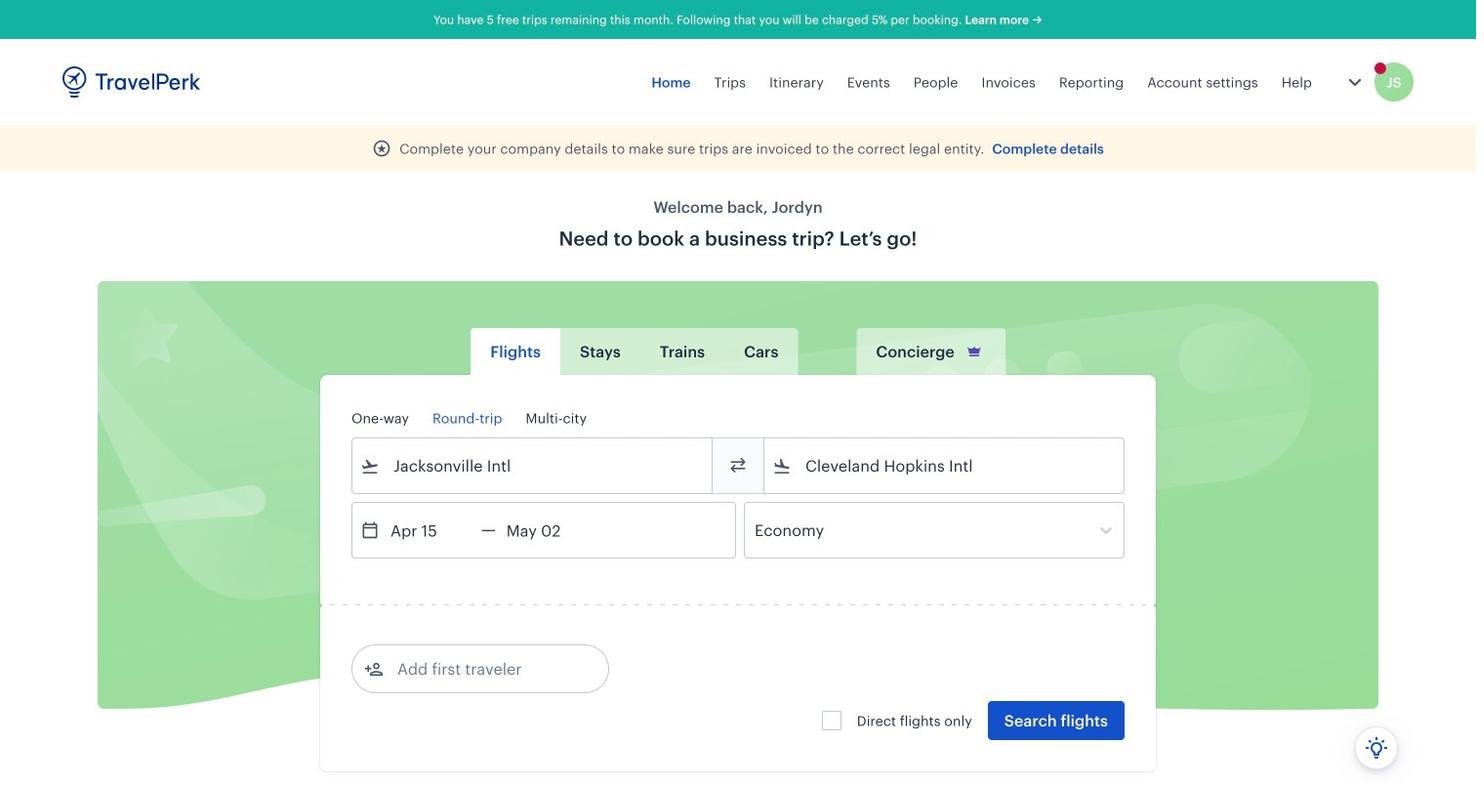 Task type: locate. For each thing, give the bounding box(es) containing it.
From search field
[[380, 450, 686, 481]]

To search field
[[792, 450, 1099, 481]]

Add first traveler search field
[[384, 653, 587, 684]]



Task type: describe. For each thing, give the bounding box(es) containing it.
Return text field
[[496, 503, 597, 558]]

Depart text field
[[380, 503, 481, 558]]



